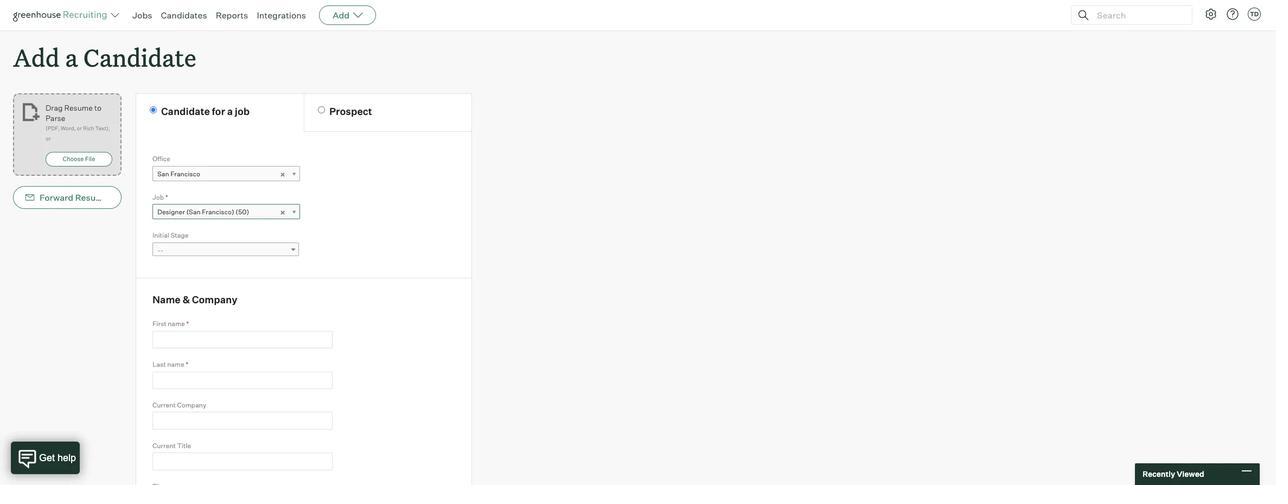 Task type: locate. For each thing, give the bounding box(es) containing it.
add
[[333, 10, 350, 21], [13, 41, 60, 73]]

1 horizontal spatial or
[[77, 125, 82, 131]]

first
[[153, 320, 167, 328]]

company
[[192, 293, 237, 305], [177, 401, 206, 409]]

forward
[[40, 192, 73, 203]]

Prospect radio
[[318, 106, 325, 114]]

None text field
[[153, 331, 333, 349], [153, 372, 333, 389], [153, 412, 333, 430], [153, 331, 333, 349], [153, 372, 333, 389], [153, 412, 333, 430]]

1 vertical spatial *
[[186, 320, 189, 328]]

name right last
[[167, 360, 184, 369]]

*
[[165, 193, 168, 201], [186, 320, 189, 328], [186, 360, 188, 369]]

text),
[[95, 125, 110, 131]]

name right first
[[168, 320, 185, 328]]

a right for
[[227, 105, 233, 117]]

1 vertical spatial resume
[[75, 192, 108, 203]]

* for last name *
[[186, 360, 188, 369]]

Search text field
[[1095, 7, 1183, 23]]

0 vertical spatial or
[[77, 125, 82, 131]]

a
[[65, 41, 78, 73], [227, 105, 233, 117]]

* down &
[[186, 320, 189, 328]]

office
[[153, 155, 170, 163]]

company right &
[[192, 293, 237, 305]]

san francisco link
[[153, 166, 300, 182]]

1 horizontal spatial a
[[227, 105, 233, 117]]

2 vertical spatial *
[[186, 360, 188, 369]]

name
[[168, 320, 185, 328], [167, 360, 184, 369]]

0 vertical spatial add
[[333, 10, 350, 21]]

add inside popup button
[[333, 10, 350, 21]]

name for first
[[168, 320, 185, 328]]

candidate down jobs link
[[83, 41, 196, 73]]

current for current company
[[153, 401, 176, 409]]

a down greenhouse recruiting image at the top of the page
[[65, 41, 78, 73]]

1 vertical spatial company
[[177, 401, 206, 409]]

resume inside the drag resume to parse (pdf, word, or rich text), or
[[64, 103, 93, 112]]

0 vertical spatial name
[[168, 320, 185, 328]]

0 horizontal spatial a
[[65, 41, 78, 73]]

configure image
[[1205, 8, 1218, 21]]

designer (san francisco) (50) link
[[153, 204, 300, 220]]

td button
[[1248, 8, 1261, 21]]

or
[[77, 125, 82, 131], [46, 135, 51, 142]]

0 vertical spatial *
[[165, 193, 168, 201]]

resume for forward
[[75, 192, 108, 203]]

1 vertical spatial candidate
[[161, 105, 210, 117]]

current
[[153, 401, 176, 409], [153, 442, 176, 450]]

0 vertical spatial current
[[153, 401, 176, 409]]

francisco
[[171, 170, 200, 178]]

company up title at the left bottom of the page
[[177, 401, 206, 409]]

* right last
[[186, 360, 188, 369]]

current down last
[[153, 401, 176, 409]]

prospect
[[329, 105, 372, 117]]

current left title at the left bottom of the page
[[153, 442, 176, 450]]

1 vertical spatial name
[[167, 360, 184, 369]]

--
[[157, 246, 163, 254]]

0 vertical spatial a
[[65, 41, 78, 73]]

(50)
[[236, 208, 249, 216]]

add for add
[[333, 10, 350, 21]]

Candidate for a job radio
[[150, 106, 157, 114]]

(pdf,
[[46, 125, 60, 131]]

resume
[[64, 103, 93, 112], [75, 192, 108, 203]]

0 vertical spatial resume
[[64, 103, 93, 112]]

forward resume via email
[[40, 192, 147, 203]]

1 current from the top
[[153, 401, 176, 409]]

job
[[153, 193, 164, 201]]

or down (pdf,
[[46, 135, 51, 142]]

or left 'rich'
[[77, 125, 82, 131]]

1 vertical spatial add
[[13, 41, 60, 73]]

1 horizontal spatial add
[[333, 10, 350, 21]]

td button
[[1246, 5, 1264, 23]]

-- link
[[153, 242, 299, 258]]

viewed
[[1177, 470, 1205, 479]]

0 horizontal spatial or
[[46, 135, 51, 142]]

resume left 'via'
[[75, 192, 108, 203]]

2 current from the top
[[153, 442, 176, 450]]

1 vertical spatial current
[[153, 442, 176, 450]]

(san
[[186, 208, 201, 216]]

0 horizontal spatial add
[[13, 41, 60, 73]]

reports
[[216, 10, 248, 21]]

-
[[157, 246, 160, 254], [160, 246, 163, 254]]

0 vertical spatial company
[[192, 293, 237, 305]]

candidate
[[83, 41, 196, 73], [161, 105, 210, 117]]

current title
[[153, 442, 191, 450]]

None text field
[[153, 453, 333, 470]]

recently
[[1143, 470, 1176, 479]]

resume for drag
[[64, 103, 93, 112]]

resume inside button
[[75, 192, 108, 203]]

francisco)
[[202, 208, 234, 216]]

designer (san francisco) (50)
[[157, 208, 249, 216]]

last
[[153, 360, 166, 369]]

to
[[94, 103, 101, 112]]

&
[[183, 293, 190, 305]]

* for first name *
[[186, 320, 189, 328]]

candidate right candidate for a job radio
[[161, 105, 210, 117]]

word,
[[61, 125, 76, 131]]

* right the job
[[165, 193, 168, 201]]

resume left to
[[64, 103, 93, 112]]



Task type: vqa. For each thing, say whether or not it's contained in the screenshot.
Prospect
yes



Task type: describe. For each thing, give the bounding box(es) containing it.
san francisco
[[157, 170, 200, 178]]

add button
[[319, 5, 376, 25]]

add for add a candidate
[[13, 41, 60, 73]]

current company
[[153, 401, 206, 409]]

drag resume to parse (pdf, word, or rich text), or
[[46, 103, 110, 142]]

1 - from the left
[[157, 246, 160, 254]]

first name *
[[153, 320, 189, 328]]

job
[[235, 105, 250, 117]]

integrations link
[[257, 10, 306, 21]]

choose
[[63, 155, 84, 163]]

reports link
[[216, 10, 248, 21]]

forward resume via email button
[[13, 186, 147, 209]]

drag
[[46, 103, 63, 112]]

0 vertical spatial candidate
[[83, 41, 196, 73]]

designer
[[157, 208, 185, 216]]

stage
[[171, 231, 189, 239]]

via
[[110, 192, 122, 203]]

recently viewed
[[1143, 470, 1205, 479]]

title
[[177, 442, 191, 450]]

td
[[1251, 10, 1259, 18]]

file
[[85, 155, 95, 163]]

job *
[[153, 193, 168, 201]]

email
[[124, 192, 147, 203]]

rich
[[83, 125, 94, 131]]

initial stage
[[153, 231, 189, 239]]

initial
[[153, 231, 169, 239]]

candidates
[[161, 10, 207, 21]]

name for last
[[167, 360, 184, 369]]

greenhouse recruiting image
[[13, 9, 111, 22]]

candidate for a job
[[161, 105, 250, 117]]

jobs link
[[132, 10, 152, 21]]

last name *
[[153, 360, 188, 369]]

choose file
[[63, 155, 95, 163]]

name
[[153, 293, 181, 305]]

integrations
[[257, 10, 306, 21]]

candidates link
[[161, 10, 207, 21]]

2 - from the left
[[160, 246, 163, 254]]

1 vertical spatial a
[[227, 105, 233, 117]]

name & company
[[153, 293, 237, 305]]

add a candidate
[[13, 41, 196, 73]]

current for current title
[[153, 442, 176, 450]]

for
[[212, 105, 225, 117]]

jobs
[[132, 10, 152, 21]]

parse
[[46, 114, 65, 123]]

san
[[157, 170, 169, 178]]

1 vertical spatial or
[[46, 135, 51, 142]]



